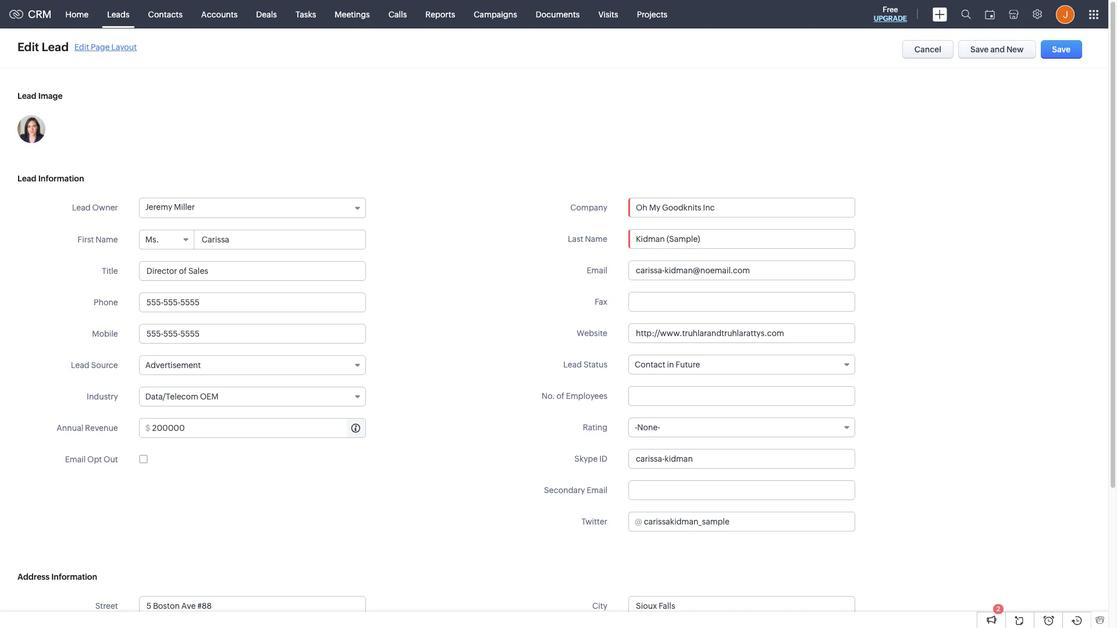 Task type: locate. For each thing, give the bounding box(es) containing it.
lead for lead source
[[71, 361, 89, 370]]

None text field
[[629, 198, 855, 217], [629, 292, 856, 312], [139, 293, 366, 313], [139, 324, 366, 344], [629, 387, 856, 406], [152, 419, 365, 438], [629, 449, 856, 469], [629, 481, 856, 501], [644, 513, 855, 531], [139, 597, 366, 616], [629, 597, 856, 616], [629, 198, 855, 217], [629, 292, 856, 312], [139, 293, 366, 313], [139, 324, 366, 344], [629, 387, 856, 406], [152, 419, 365, 438], [629, 449, 856, 469], [629, 481, 856, 501], [644, 513, 855, 531], [139, 597, 366, 616], [629, 597, 856, 616]]

lead for lead information
[[17, 174, 36, 183]]

name right first
[[96, 235, 118, 244]]

meetings link
[[326, 0, 379, 28]]

city
[[593, 602, 608, 611]]

lead left the owner
[[72, 203, 91, 212]]

save left and
[[971, 45, 989, 54]]

lead
[[42, 40, 69, 54], [17, 91, 36, 101], [17, 174, 36, 183], [72, 203, 91, 212], [564, 360, 582, 370], [71, 361, 89, 370]]

1 horizontal spatial save
[[1053, 45, 1071, 54]]

search element
[[955, 0, 978, 29]]

visits
[[599, 10, 619, 19]]

lead down image
[[17, 174, 36, 183]]

name right last
[[585, 235, 608, 244]]

edit
[[17, 40, 39, 54], [75, 42, 89, 52]]

2
[[997, 606, 1001, 613]]

email
[[587, 266, 608, 275], [65, 455, 86, 465], [587, 486, 608, 495]]

mobile
[[92, 329, 118, 339]]

information up lead owner
[[38, 174, 84, 183]]

email opt out
[[65, 455, 118, 465]]

lead left 'image'
[[17, 91, 36, 101]]

1 horizontal spatial name
[[585, 235, 608, 244]]

tasks link
[[286, 0, 326, 28]]

reports link
[[416, 0, 465, 28]]

1 save from the left
[[971, 45, 989, 54]]

last name
[[568, 235, 608, 244]]

save
[[971, 45, 989, 54], [1053, 45, 1071, 54]]

information right address
[[51, 573, 97, 582]]

1 horizontal spatial edit
[[75, 42, 89, 52]]

Advertisement field
[[139, 356, 366, 375]]

lead left status
[[564, 360, 582, 370]]

name for first name
[[96, 235, 118, 244]]

layout
[[111, 42, 137, 52]]

first name
[[78, 235, 118, 244]]

source
[[91, 361, 118, 370]]

name
[[585, 235, 608, 244], [96, 235, 118, 244]]

home link
[[56, 0, 98, 28]]

crm
[[28, 8, 52, 20]]

0 horizontal spatial save
[[971, 45, 989, 54]]

email left opt
[[65, 455, 86, 465]]

information
[[38, 174, 84, 183], [51, 573, 97, 582]]

2 vertical spatial email
[[587, 486, 608, 495]]

edit page layout link
[[75, 42, 137, 52]]

1 vertical spatial email
[[65, 455, 86, 465]]

address
[[17, 573, 50, 582]]

email for email opt out
[[65, 455, 86, 465]]

information for lead information
[[38, 174, 84, 183]]

2 save from the left
[[1053, 45, 1071, 54]]

0 vertical spatial information
[[38, 174, 84, 183]]

edit down crm link
[[17, 40, 39, 54]]

annual
[[57, 424, 83, 433]]

0 vertical spatial email
[[587, 266, 608, 275]]

street
[[95, 602, 118, 611]]

leads link
[[98, 0, 139, 28]]

documents link
[[527, 0, 589, 28]]

email up "fax"
[[587, 266, 608, 275]]

-none-
[[635, 423, 661, 432]]

future
[[676, 360, 700, 370]]

save inside button
[[971, 45, 989, 54]]

miller
[[174, 203, 195, 212]]

campaigns link
[[465, 0, 527, 28]]

skype id
[[575, 455, 608, 464]]

0 horizontal spatial name
[[96, 235, 118, 244]]

save for save
[[1053, 45, 1071, 54]]

deals
[[256, 10, 277, 19]]

ms.
[[145, 235, 159, 244]]

contacts
[[148, 10, 183, 19]]

rating
[[583, 423, 608, 432]]

calendar image
[[985, 10, 995, 19]]

email up twitter
[[587, 486, 608, 495]]

projects
[[637, 10, 668, 19]]

name for last name
[[585, 235, 608, 244]]

lead left source
[[71, 361, 89, 370]]

oem
[[200, 392, 219, 402]]

data/telecom oem
[[145, 392, 219, 402]]

new
[[1007, 45, 1024, 54]]

owner
[[92, 203, 118, 212]]

edit left page
[[75, 42, 89, 52]]

Data/Telecom OEM field
[[139, 387, 366, 407]]

edit inside edit lead edit page layout
[[75, 42, 89, 52]]

website
[[577, 329, 608, 338]]

None field
[[629, 198, 855, 217]]

None text field
[[629, 229, 856, 249], [195, 231, 365, 249], [629, 261, 856, 281], [139, 261, 366, 281], [629, 324, 856, 343], [629, 229, 856, 249], [195, 231, 365, 249], [629, 261, 856, 281], [139, 261, 366, 281], [629, 324, 856, 343]]

industry
[[87, 392, 118, 402]]

save down profile icon
[[1053, 45, 1071, 54]]

no.
[[542, 392, 555, 401]]

profile image
[[1056, 5, 1075, 24]]

accounts
[[201, 10, 238, 19]]

Contact in Future field
[[629, 355, 856, 375]]

save inside "button"
[[1053, 45, 1071, 54]]

image image
[[17, 115, 45, 143]]

1 vertical spatial information
[[51, 573, 97, 582]]

reports
[[426, 10, 455, 19]]

fax
[[595, 297, 608, 307]]

accounts link
[[192, 0, 247, 28]]

campaigns
[[474, 10, 517, 19]]



Task type: vqa. For each thing, say whether or not it's contained in the screenshot.
Logo
no



Task type: describe. For each thing, give the bounding box(es) containing it.
tasks
[[296, 10, 316, 19]]

title
[[102, 267, 118, 276]]

upgrade
[[874, 15, 907, 23]]

status
[[584, 360, 608, 370]]

lead for lead status
[[564, 360, 582, 370]]

email for email
[[587, 266, 608, 275]]

cancel
[[915, 45, 942, 54]]

lead for lead owner
[[72, 203, 91, 212]]

annual revenue
[[57, 424, 118, 433]]

lead image
[[17, 91, 63, 101]]

of
[[557, 392, 565, 401]]

data/telecom
[[145, 392, 198, 402]]

employees
[[566, 392, 608, 401]]

lead owner
[[72, 203, 118, 212]]

documents
[[536, 10, 580, 19]]

lead source
[[71, 361, 118, 370]]

home
[[66, 10, 89, 19]]

phone
[[94, 298, 118, 307]]

lead information
[[17, 174, 84, 183]]

information for address information
[[51, 573, 97, 582]]

lead for lead image
[[17, 91, 36, 101]]

id
[[600, 455, 608, 464]]

crm link
[[9, 8, 52, 20]]

contacts link
[[139, 0, 192, 28]]

revenue
[[85, 424, 118, 433]]

jeremy miller
[[145, 203, 195, 212]]

page
[[91, 42, 110, 52]]

lead down crm
[[42, 40, 69, 54]]

contact
[[635, 360, 666, 370]]

twitter
[[582, 517, 608, 527]]

-
[[635, 423, 638, 432]]

out
[[104, 455, 118, 465]]

save button
[[1041, 40, 1083, 59]]

free upgrade
[[874, 5, 907, 23]]

contact in future
[[635, 360, 700, 370]]

create menu image
[[933, 7, 948, 21]]

save for save and new
[[971, 45, 989, 54]]

calls link
[[379, 0, 416, 28]]

deals link
[[247, 0, 286, 28]]

save and new
[[971, 45, 1024, 54]]

and
[[991, 45, 1005, 54]]

edit lead edit page layout
[[17, 40, 137, 54]]

$
[[145, 424, 151, 433]]

visits link
[[589, 0, 628, 28]]

save and new button
[[959, 40, 1036, 59]]

projects link
[[628, 0, 677, 28]]

secondary
[[544, 486, 585, 495]]

leads
[[107, 10, 130, 19]]

first
[[78, 235, 94, 244]]

create menu element
[[926, 0, 955, 28]]

profile element
[[1049, 0, 1082, 28]]

company
[[571, 203, 608, 212]]

0 horizontal spatial edit
[[17, 40, 39, 54]]

secondary email
[[544, 486, 608, 495]]

Ms. field
[[140, 231, 194, 249]]

jeremy
[[145, 203, 172, 212]]

meetings
[[335, 10, 370, 19]]

address information
[[17, 573, 97, 582]]

none-
[[638, 423, 661, 432]]

cancel button
[[903, 40, 954, 59]]

-None- field
[[629, 418, 856, 438]]

image
[[38, 91, 63, 101]]

no. of employees
[[542, 392, 608, 401]]

last
[[568, 235, 584, 244]]

calls
[[389, 10, 407, 19]]

skype
[[575, 455, 598, 464]]

lead status
[[564, 360, 608, 370]]

opt
[[87, 455, 102, 465]]

free
[[883, 5, 898, 14]]

search image
[[962, 9, 971, 19]]

advertisement
[[145, 361, 201, 370]]

in
[[667, 360, 674, 370]]

@
[[635, 517, 643, 527]]



